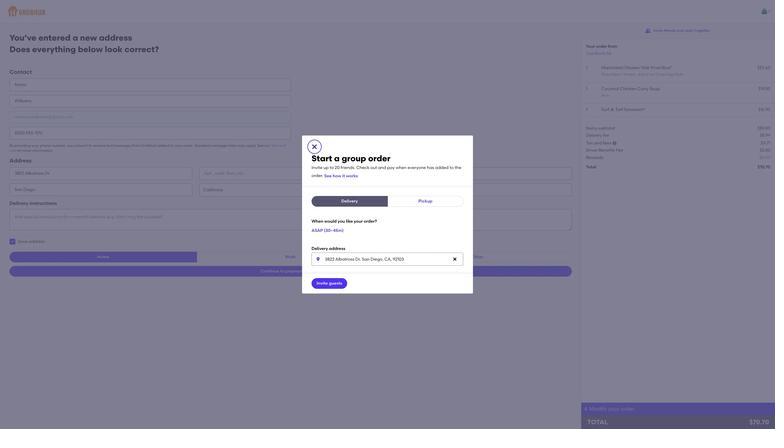 Task type: locate. For each thing, give the bounding box(es) containing it.
0 horizontal spatial from
[[132, 144, 140, 148]]

when would you like your order?
[[312, 219, 377, 224]]

1 horizontal spatial address
[[99, 33, 132, 43]]

a left new
[[73, 33, 78, 43]]

a up 20
[[335, 154, 340, 164]]

coconut chicken curry soup
[[602, 86, 661, 91]]

0 horizontal spatial a
[[73, 33, 78, 43]]

rates
[[228, 144, 237, 148]]

Last name text field
[[10, 95, 291, 108]]

hot
[[650, 73, 656, 77]]

order. down start
[[312, 174, 324, 179]]

0 vertical spatial 1
[[587, 65, 588, 70]]

svg image right fees
[[613, 141, 618, 146]]

sandwich*
[[625, 107, 646, 112]]

0 vertical spatial from
[[609, 44, 618, 49]]

you've entered a new address does everything below look correct?
[[10, 33, 159, 54]]

0 vertical spatial and
[[678, 29, 684, 33]]

and down "delivery fee"
[[595, 141, 603, 146]]

curry
[[638, 86, 649, 91]]

turf
[[616, 107, 624, 112]]

order up banh
[[597, 44, 608, 49]]

use
[[10, 149, 16, 153]]

more
[[22, 149, 31, 153]]

see left the our
[[258, 144, 264, 148]]

1 horizontal spatial see
[[325, 174, 332, 179]]

of
[[283, 144, 286, 148]]

asap (30–45m) button
[[312, 226, 344, 237]]

$16.90
[[759, 107, 771, 112]]

0 vertical spatial you
[[67, 144, 73, 148]]

terms of use link
[[10, 144, 286, 153]]

0 horizontal spatial and
[[378, 165, 386, 170]]

$22.60 extra meat / protein add 2 hot crispy egg rolls
[[602, 65, 771, 77]]

Cross street text field
[[390, 168, 572, 180]]

see inside button
[[325, 174, 332, 179]]

chicken
[[624, 65, 641, 70], [621, 86, 637, 91]]

group
[[342, 154, 367, 164]]

1 for marinated chicken wok fried rice*
[[587, 65, 588, 70]]

wok
[[642, 65, 650, 70]]

1 vertical spatial address
[[29, 239, 45, 245]]

from
[[609, 44, 618, 49], [132, 144, 140, 148]]

protein
[[624, 73, 637, 77]]

2 vertical spatial address
[[329, 246, 346, 251]]

1 horizontal spatial a
[[335, 154, 340, 164]]

invite guests button
[[312, 279, 348, 289]]

benefits
[[599, 148, 616, 153]]

1 down cali
[[587, 65, 588, 70]]

0 vertical spatial a
[[73, 33, 78, 43]]

driver benefits fee
[[587, 148, 624, 153]]

and
[[678, 29, 684, 33], [595, 141, 603, 146], [378, 165, 386, 170]]

from left grubhub
[[132, 144, 140, 148]]

apply.
[[246, 144, 257, 148]]

1 for coconut chicken curry soup
[[587, 86, 588, 91]]

2 vertical spatial and
[[378, 165, 386, 170]]

address up look
[[99, 33, 132, 43]]

order. left standard
[[184, 144, 194, 148]]

consent
[[74, 144, 88, 148]]

delivery down items
[[587, 133, 603, 138]]

0 vertical spatial chicken
[[624, 65, 641, 70]]

rewards
[[587, 155, 604, 160]]

together
[[696, 29, 711, 33]]

crispy
[[657, 73, 668, 77]]

1 vertical spatial a
[[335, 154, 340, 164]]

0 vertical spatial address
[[99, 33, 132, 43]]

delivery down the asap
[[312, 246, 328, 251]]

cali
[[587, 51, 595, 56]]

1 vertical spatial and
[[595, 141, 603, 146]]

chicken up protein
[[624, 65, 641, 70]]

1 vertical spatial chicken
[[621, 86, 637, 91]]

you left consent
[[67, 144, 73, 148]]

0 vertical spatial see
[[258, 144, 264, 148]]

0 vertical spatial $70.70
[[759, 165, 771, 170]]

1 left surf
[[587, 107, 588, 112]]

total down modify
[[588, 419, 609, 427]]

order.
[[184, 144, 194, 148], [312, 174, 324, 179]]

total down rewards
[[587, 165, 597, 170]]

1
[[587, 65, 588, 70], [587, 86, 588, 91], [587, 107, 588, 112]]

may
[[238, 144, 245, 148]]

standard
[[194, 144, 211, 148]]

1 vertical spatial see
[[325, 174, 332, 179]]

order inside your order from cali banh mi
[[597, 44, 608, 49]]

0 vertical spatial total
[[587, 165, 597, 170]]

address down (30–45m)
[[329, 246, 346, 251]]

other
[[472, 255, 484, 260]]

friends
[[665, 29, 677, 33]]

you left like
[[338, 219, 345, 224]]

pay
[[387, 165, 395, 170]]

1 horizontal spatial from
[[609, 44, 618, 49]]

your right like
[[354, 219, 363, 224]]

delivery left instructions
[[10, 201, 28, 206]]

$5.99
[[761, 133, 771, 138]]

order up the out
[[369, 154, 391, 164]]

invite right people icon
[[654, 29, 664, 33]]

number,
[[52, 144, 66, 148]]

phone
[[40, 144, 51, 148]]

1 vertical spatial total
[[588, 419, 609, 427]]

and right friends
[[678, 29, 684, 33]]

3 1 from the top
[[587, 107, 588, 112]]

you
[[67, 144, 73, 148], [338, 219, 345, 224]]

main navigation navigation
[[0, 0, 776, 23]]

2 vertical spatial invite
[[317, 281, 328, 286]]

and inside invite friends and order together "button"
[[678, 29, 684, 33]]

20
[[335, 165, 340, 170]]

asap
[[312, 229, 323, 234]]

2 1 from the top
[[587, 86, 588, 91]]

see
[[258, 144, 264, 148], [325, 174, 332, 179]]

fried
[[651, 65, 661, 70]]

save address
[[18, 239, 45, 245]]

your up the for more information.
[[32, 144, 39, 148]]

0 vertical spatial invite
[[654, 29, 664, 33]]

continue
[[261, 269, 280, 274]]

Zip text field
[[390, 184, 572, 196]]

people icon image
[[646, 28, 652, 34]]

see down up
[[325, 174, 332, 179]]

start a group order invite up to 20 friends. check out and pay when everyone has added to the order.
[[312, 154, 462, 179]]

address for delivery address
[[329, 246, 346, 251]]

Phone telephone field
[[10, 127, 291, 140]]

address right save
[[29, 239, 45, 245]]

home
[[97, 255, 109, 260]]

svg image left save
[[11, 240, 14, 244]]

First name text field
[[10, 79, 291, 91]]

1 left coconut
[[587, 86, 588, 91]]

delivery inside button
[[342, 199, 358, 204]]

2 horizontal spatial and
[[678, 29, 684, 33]]

chicken down protein
[[621, 86, 637, 91]]

$11.71
[[761, 141, 771, 146]]

$70.70
[[759, 165, 771, 170], [750, 419, 770, 427]]

0 vertical spatial order.
[[184, 144, 194, 148]]

soup
[[650, 86, 661, 91]]

1 1 from the top
[[587, 65, 588, 70]]

address inside you've entered a new address does everything below look correct?
[[99, 33, 132, 43]]

method
[[305, 269, 321, 274]]

svg image
[[613, 141, 618, 146], [311, 143, 318, 151], [11, 240, 14, 244], [316, 257, 321, 262], [453, 257, 458, 262]]

by providing your phone number, you consent to receive text messages from grubhub related to your order. standard message rates may apply. see our
[[10, 144, 271, 148]]

1 vertical spatial you
[[338, 219, 345, 224]]

invite inside button
[[317, 281, 328, 286]]

1 vertical spatial invite
[[312, 165, 323, 170]]

order. inside start a group order invite up to 20 friends. check out and pay when everyone has added to the order.
[[312, 174, 324, 179]]

1 vertical spatial 1
[[587, 86, 588, 91]]

/
[[622, 73, 623, 77]]

order left the together at the right top
[[685, 29, 695, 33]]

modify
[[590, 406, 608, 413]]

and right the out
[[378, 165, 386, 170]]

friends.
[[341, 165, 356, 170]]

invite left up
[[312, 165, 323, 170]]

delivery up like
[[342, 199, 358, 204]]

guests
[[329, 281, 343, 286]]

to left receive
[[89, 144, 92, 148]]

1 vertical spatial $70.70
[[750, 419, 770, 427]]

see how it works button
[[325, 171, 358, 182]]

address
[[99, 33, 132, 43], [29, 239, 45, 245], [329, 246, 346, 251]]

from up mi at the right top
[[609, 44, 618, 49]]

to left payment
[[281, 269, 285, 274]]

invite left guests
[[317, 281, 328, 286]]

0 horizontal spatial you
[[67, 144, 73, 148]]

address for save address
[[29, 239, 45, 245]]

Delivery instructions text field
[[10, 210, 572, 231]]

delivery
[[587, 133, 603, 138], [342, 199, 358, 204], [10, 201, 28, 206], [312, 246, 328, 251]]

2
[[647, 73, 649, 77]]

0 horizontal spatial order.
[[184, 144, 194, 148]]

to inside button
[[281, 269, 285, 274]]

2 vertical spatial 1
[[587, 107, 588, 112]]

1 for surf ＆ turf sandwich*
[[587, 107, 588, 112]]

fee
[[604, 133, 610, 138]]

2 horizontal spatial address
[[329, 246, 346, 251]]

out
[[371, 165, 377, 170]]

by
[[10, 144, 14, 148]]

1 horizontal spatial order.
[[312, 174, 324, 179]]

entered
[[38, 33, 71, 43]]

invite inside "button"
[[654, 29, 664, 33]]

like
[[346, 219, 353, 224]]

0 horizontal spatial address
[[29, 239, 45, 245]]

delivery instructions
[[10, 201, 57, 206]]

1 vertical spatial order.
[[312, 174, 324, 179]]



Task type: vqa. For each thing, say whether or not it's contained in the screenshot.
first Select from the bottom of the page
no



Task type: describe. For each thing, give the bounding box(es) containing it.
everyone
[[408, 165, 426, 170]]

tax
[[587, 141, 594, 146]]

1 vertical spatial from
[[132, 144, 140, 148]]

when
[[396, 165, 407, 170]]

rolls
[[676, 73, 684, 77]]

terms
[[271, 144, 282, 148]]

order inside start a group order invite up to 20 friends. check out and pay when everyone has added to the order.
[[369, 154, 391, 164]]

your
[[587, 44, 596, 49]]

save
[[18, 239, 28, 245]]

look
[[105, 44, 123, 54]]

coconut
[[602, 86, 620, 91]]

marinated
[[602, 65, 623, 70]]

and inside start a group order invite up to 20 friends. check out and pay when everyone has added to the order.
[[378, 165, 386, 170]]

add
[[639, 73, 646, 77]]

contact
[[10, 69, 32, 76]]

3
[[769, 9, 771, 14]]

$59.00
[[758, 126, 771, 131]]

cali banh mi link
[[587, 51, 612, 56]]

$19.50
[[759, 86, 771, 91]]

modify your order
[[590, 406, 636, 413]]

subtotal
[[599, 126, 615, 131]]

svg image left other
[[453, 257, 458, 262]]

address
[[10, 158, 32, 164]]

delivery for delivery instructions
[[10, 201, 28, 206]]

delivery for delivery fee
[[587, 133, 603, 138]]

providing
[[15, 144, 31, 148]]

Address 1 text field
[[10, 168, 192, 180]]

mi
[[607, 51, 612, 56]]

would
[[325, 219, 337, 224]]

home button
[[10, 252, 197, 263]]

order inside "button"
[[685, 29, 695, 33]]

＆
[[611, 107, 615, 112]]

below
[[78, 44, 103, 54]]

our
[[265, 144, 271, 148]]

up
[[324, 165, 329, 170]]

instructions
[[30, 201, 57, 206]]

chicken for coconut
[[621, 86, 637, 91]]

egg
[[669, 73, 675, 77]]

a inside you've entered a new address does everything below look correct?
[[73, 33, 78, 43]]

information.
[[32, 149, 53, 153]]

rice
[[602, 94, 610, 98]]

(30–45m)
[[324, 229, 344, 234]]

pickup button
[[388, 196, 464, 207]]

added
[[436, 165, 449, 170]]

banh
[[596, 51, 606, 56]]

items
[[587, 126, 598, 131]]

-$8.00
[[759, 155, 771, 160]]

tax and fees
[[587, 141, 612, 146]]

a inside start a group order invite up to 20 friends. check out and pay when everyone has added to the order.
[[335, 154, 340, 164]]

from inside your order from cali banh mi
[[609, 44, 618, 49]]

driver
[[587, 148, 598, 153]]

fee
[[617, 148, 624, 153]]

invite guests
[[317, 281, 343, 286]]

has
[[427, 165, 435, 170]]

1 horizontal spatial and
[[595, 141, 603, 146]]

start
[[312, 154, 333, 164]]

it
[[343, 174, 345, 179]]

delivery for delivery address
[[312, 246, 328, 251]]

continue to payment method button
[[10, 267, 572, 277]]

new
[[80, 33, 97, 43]]

other button
[[384, 252, 572, 263]]

work button
[[197, 252, 384, 263]]

continue to payment method
[[261, 269, 321, 274]]

delivery for delivery
[[342, 199, 358, 204]]

grubhub
[[141, 144, 157, 148]]

to left 20
[[330, 165, 334, 170]]

your right related
[[175, 144, 183, 148]]

extra
[[602, 73, 611, 77]]

$22.60
[[758, 65, 771, 70]]

chicken for marinated
[[624, 65, 641, 70]]

1 horizontal spatial you
[[338, 219, 345, 224]]

meat
[[612, 73, 621, 77]]

for
[[17, 149, 22, 153]]

invite for invite friends and order together
[[654, 29, 664, 33]]

$19.50 rice
[[602, 86, 771, 98]]

check
[[357, 165, 370, 170]]

fees
[[604, 141, 612, 146]]

rice*
[[662, 65, 673, 70]]

text
[[107, 144, 113, 148]]

how
[[333, 174, 342, 179]]

delivery address
[[312, 246, 346, 251]]

everything
[[32, 44, 76, 54]]

order right modify
[[622, 406, 636, 413]]

invite friends and order together button
[[646, 26, 711, 36]]

Address 2 text field
[[200, 168, 382, 180]]

your order from cali banh mi
[[587, 44, 618, 56]]

to left the
[[450, 165, 454, 170]]

your right modify
[[609, 406, 620, 413]]

svg image up start
[[311, 143, 318, 151]]

to right related
[[171, 144, 174, 148]]

0 horizontal spatial see
[[258, 144, 264, 148]]

messages
[[114, 144, 131, 148]]

work
[[285, 255, 296, 260]]

invite inside start a group order invite up to 20 friends. check out and pay when everyone has added to the order.
[[312, 165, 323, 170]]

invite friends and order together
[[654, 29, 711, 33]]

pickup
[[419, 199, 433, 204]]

City text field
[[10, 184, 192, 196]]

svg image up method
[[316, 257, 321, 262]]

invite for invite guests
[[317, 281, 328, 286]]

Search Address search field
[[312, 253, 464, 266]]

-
[[759, 155, 760, 160]]

message
[[212, 144, 227, 148]]



